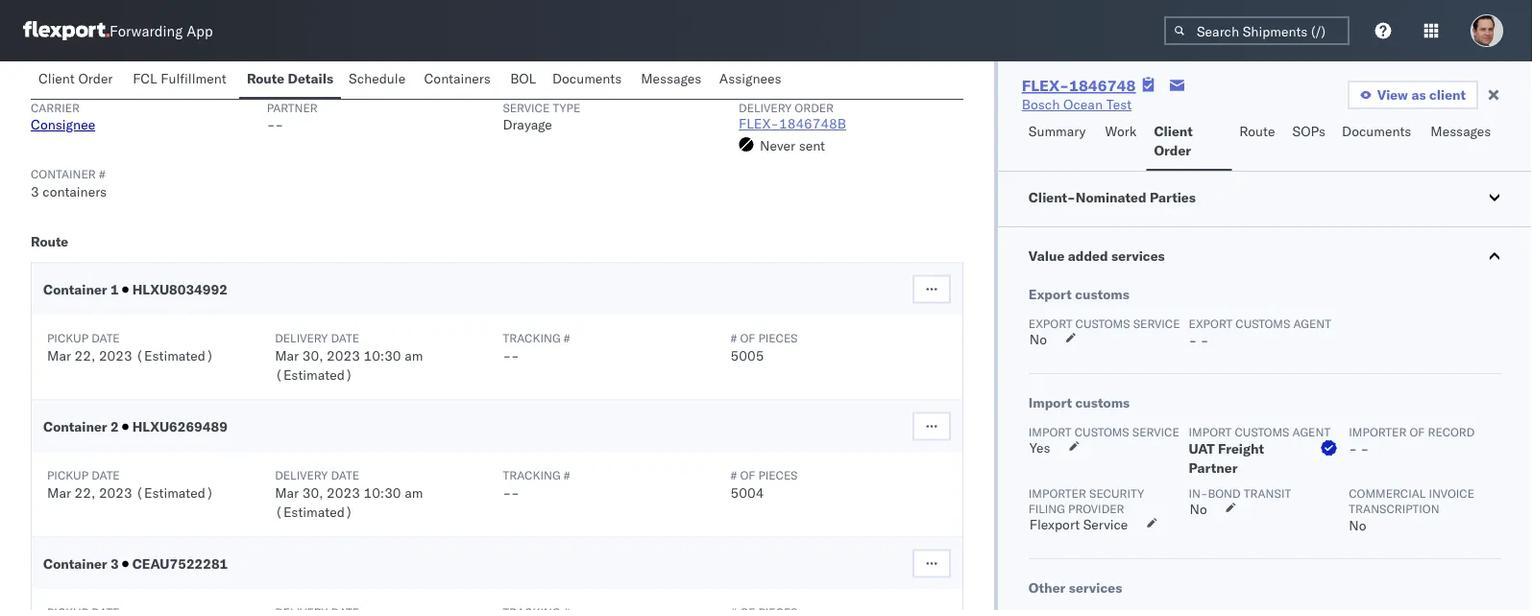 Task type: locate. For each thing, give the bounding box(es) containing it.
0 vertical spatial messages
[[641, 70, 701, 87]]

2 horizontal spatial no
[[1349, 518, 1366, 535]]

1 vertical spatial 22,
[[75, 485, 95, 502]]

0 horizontal spatial messages
[[641, 70, 701, 87]]

edit button
[[914, 39, 963, 77]]

of up 5005
[[740, 332, 755, 346]]

1 vertical spatial pickup
[[47, 469, 88, 484]]

container inside container # 3 containers
[[31, 168, 96, 182]]

flex-
[[1022, 76, 1069, 95], [739, 116, 779, 133]]

other services
[[1029, 580, 1122, 597]]

test
[[1106, 96, 1132, 113]]

0 vertical spatial tracking # --
[[503, 332, 570, 365]]

client-nominated parties
[[1029, 189, 1196, 206]]

client order button up carrier
[[31, 61, 125, 99]]

1 vertical spatial am
[[405, 485, 423, 502]]

client order
[[38, 70, 113, 87], [1154, 123, 1193, 159]]

pieces up 5004
[[758, 469, 798, 484]]

1 vertical spatial pieces
[[758, 469, 798, 484]]

2 pickup date mar 22, 2023 (estimated) from the top
[[47, 469, 214, 502]]

2 30, from the top
[[302, 485, 323, 502]]

import for import customs service
[[1029, 425, 1072, 439]]

containers
[[43, 183, 107, 200]]

1 vertical spatial flex-
[[739, 116, 779, 133]]

1 vertical spatial 3
[[111, 556, 119, 573]]

2 vertical spatial delivery
[[275, 469, 328, 484]]

30,
[[302, 348, 323, 365], [302, 485, 323, 502]]

1 horizontal spatial order
[[1154, 142, 1191, 159]]

flex- for 1846748
[[1022, 76, 1069, 95]]

no for export
[[1030, 331, 1047, 348]]

1 10:30 from the top
[[364, 348, 401, 365]]

0 vertical spatial documents
[[552, 70, 622, 87]]

flex- up never
[[739, 116, 779, 133]]

route for route button
[[1239, 123, 1275, 140]]

2 22, from the top
[[75, 485, 95, 502]]

partner inside uat freight partner
[[1189, 460, 1238, 477]]

0 horizontal spatial 3
[[31, 183, 39, 200]]

pieces inside # of pieces 5005
[[758, 332, 798, 346]]

no down the in- at bottom right
[[1190, 501, 1207, 518]]

0 horizontal spatial messages button
[[633, 61, 712, 99]]

tracking # -- for 5005
[[503, 332, 570, 365]]

uat
[[1189, 441, 1215, 458]]

customs up freight
[[1235, 425, 1290, 439]]

0 vertical spatial tracking
[[503, 332, 561, 346]]

1 horizontal spatial documents button
[[1334, 114, 1423, 171]]

client up carrier
[[38, 70, 75, 87]]

export down "value"
[[1029, 286, 1072, 303]]

2 vertical spatial of
[[740, 469, 755, 484]]

partner down route details button
[[267, 101, 318, 115]]

documents up type
[[552, 70, 622, 87]]

bol button
[[503, 61, 545, 99]]

1 vertical spatial client order button
[[1146, 114, 1232, 171]]

bond
[[1208, 487, 1241, 501]]

pieces inside the # of pieces 5004
[[758, 469, 798, 484]]

0 vertical spatial documents button
[[545, 61, 633, 99]]

0 vertical spatial pickup date mar 22, 2023 (estimated)
[[47, 332, 214, 365]]

customs down import customs
[[1075, 425, 1129, 439]]

messages button left the assignees
[[633, 61, 712, 99]]

0 vertical spatial pieces
[[758, 332, 798, 346]]

agent for import customs agent
[[1293, 425, 1331, 439]]

value added services button
[[998, 228, 1532, 285]]

22, for 1
[[75, 348, 95, 365]]

1 vertical spatial delivery
[[275, 332, 328, 346]]

customs for import customs agent
[[1235, 425, 1290, 439]]

of inside importer of record - -
[[1410, 425, 1425, 439]]

1 tracking # -- from the top
[[503, 332, 570, 365]]

client order right work button
[[1154, 123, 1193, 159]]

route
[[247, 70, 284, 87], [1239, 123, 1275, 140], [31, 233, 68, 250]]

record
[[1428, 425, 1475, 439]]

2
[[111, 419, 119, 436]]

service type drayage
[[503, 101, 580, 134]]

customs for export customs service
[[1075, 317, 1130, 331]]

0 vertical spatial 30,
[[302, 348, 323, 365]]

import for import customs agent
[[1189, 425, 1232, 439]]

customs for import customs
[[1075, 395, 1130, 412]]

1846748
[[1069, 76, 1136, 95]]

bosch ocean test
[[1022, 96, 1132, 113]]

0 vertical spatial client order
[[38, 70, 113, 87]]

1 horizontal spatial route
[[247, 70, 284, 87]]

2 horizontal spatial route
[[1239, 123, 1275, 140]]

documents button
[[545, 61, 633, 99], [1334, 114, 1423, 171]]

0 vertical spatial route
[[247, 70, 284, 87]]

0 horizontal spatial no
[[1030, 331, 1047, 348]]

delivery
[[739, 101, 792, 115], [275, 332, 328, 346], [275, 469, 328, 484]]

of inside the # of pieces 5004
[[740, 469, 755, 484]]

2 tracking from the top
[[503, 469, 561, 484]]

(estimated)
[[136, 348, 214, 365], [275, 367, 353, 384], [136, 485, 214, 502], [275, 504, 353, 521]]

1 pickup from the top
[[47, 332, 88, 346]]

am
[[405, 348, 423, 365], [405, 485, 423, 502]]

client order button up the 'parties'
[[1146, 114, 1232, 171]]

mar
[[47, 348, 71, 365], [275, 348, 299, 365], [47, 485, 71, 502], [275, 485, 299, 502]]

pickup date mar 22, 2023 (estimated)
[[47, 332, 214, 365], [47, 469, 214, 502]]

2023
[[99, 348, 132, 365], [327, 348, 360, 365], [99, 485, 132, 502], [327, 485, 360, 502]]

2 delivery date mar 30, 2023 10:30 am (estimated) from the top
[[275, 469, 423, 521]]

0 vertical spatial 22,
[[75, 348, 95, 365]]

customs up import customs service
[[1075, 395, 1130, 412]]

overview
[[31, 54, 90, 71]]

of left record
[[1410, 425, 1425, 439]]

0 vertical spatial importer
[[1349, 425, 1407, 439]]

# of pieces 5005
[[731, 332, 798, 365]]

0 vertical spatial agent
[[1293, 317, 1331, 331]]

2 vertical spatial route
[[31, 233, 68, 250]]

customs up export customs service
[[1075, 286, 1129, 303]]

2 tracking # -- from the top
[[503, 469, 570, 502]]

0 horizontal spatial service
[[503, 101, 550, 115]]

1 horizontal spatial importer
[[1349, 425, 1407, 439]]

importer inside importer security filing provider
[[1029, 487, 1086, 501]]

1 vertical spatial of
[[1410, 425, 1425, 439]]

no down transcription
[[1349, 518, 1366, 535]]

1846748b
[[779, 116, 846, 133]]

messages button
[[633, 61, 712, 99], [1423, 114, 1501, 171]]

customs down export customs at the top
[[1075, 317, 1130, 331]]

route down containers
[[31, 233, 68, 250]]

importer up filing
[[1029, 487, 1086, 501]]

services right other
[[1069, 580, 1122, 597]]

client right 'work'
[[1154, 123, 1193, 140]]

documents button down view
[[1334, 114, 1423, 171]]

0 vertical spatial service
[[1133, 317, 1180, 331]]

1 vertical spatial pickup date mar 22, 2023 (estimated)
[[47, 469, 214, 502]]

importer for -
[[1349, 425, 1407, 439]]

documents down view
[[1342, 123, 1411, 140]]

1 vertical spatial service
[[1132, 425, 1179, 439]]

0 horizontal spatial flex-
[[739, 116, 779, 133]]

service up drayage
[[503, 101, 550, 115]]

export down value added services "button"
[[1189, 317, 1233, 331]]

1 22, from the top
[[75, 348, 95, 365]]

messages button down client
[[1423, 114, 1501, 171]]

client
[[1429, 86, 1466, 103]]

agent for export customs agent - -
[[1293, 317, 1331, 331]]

value
[[1029, 248, 1065, 265]]

delivery date mar 30, 2023 10:30 am (estimated)
[[275, 332, 423, 384], [275, 469, 423, 521]]

pickup date mar 22, 2023 (estimated) down 1
[[47, 332, 214, 365]]

order inside client order
[[1154, 142, 1191, 159]]

1 horizontal spatial messages
[[1431, 123, 1491, 140]]

0 horizontal spatial order
[[78, 70, 113, 87]]

2 pieces from the top
[[758, 469, 798, 484]]

0 vertical spatial 3
[[31, 183, 39, 200]]

3 left the "ceau7522281" on the left
[[111, 556, 119, 573]]

of
[[740, 332, 755, 346], [1410, 425, 1425, 439], [740, 469, 755, 484]]

ceau7522281
[[129, 556, 228, 573]]

of inside # of pieces 5005
[[740, 332, 755, 346]]

route left details
[[247, 70, 284, 87]]

0 vertical spatial flex-
[[1022, 76, 1069, 95]]

1 vertical spatial messages
[[1431, 123, 1491, 140]]

0 vertical spatial delivery date mar 30, 2023 10:30 am (estimated)
[[275, 332, 423, 384]]

1 horizontal spatial no
[[1190, 501, 1207, 518]]

22, down container 2 at the bottom left of the page
[[75, 485, 95, 502]]

edit
[[926, 49, 952, 66]]

services inside "button"
[[1111, 248, 1165, 265]]

delivery date mar 30, 2023 10:30 am (estimated) for hlxu6269489
[[275, 469, 423, 521]]

export for export customs service
[[1029, 317, 1072, 331]]

yes
[[1030, 440, 1050, 457]]

of up 5004
[[740, 469, 755, 484]]

0 vertical spatial delivery
[[739, 101, 792, 115]]

#
[[99, 168, 105, 182], [564, 332, 570, 346], [731, 332, 737, 346], [564, 469, 570, 484], [731, 469, 737, 484]]

0 horizontal spatial route
[[31, 233, 68, 250]]

service down the value added services
[[1133, 317, 1180, 331]]

pieces up 5005
[[758, 332, 798, 346]]

1 vertical spatial client
[[1154, 123, 1193, 140]]

1 vertical spatial route
[[1239, 123, 1275, 140]]

importer up commercial
[[1349, 425, 1407, 439]]

0 horizontal spatial documents
[[552, 70, 622, 87]]

partner down uat
[[1189, 460, 1238, 477]]

1 vertical spatial messages button
[[1423, 114, 1501, 171]]

0 vertical spatial client
[[38, 70, 75, 87]]

no
[[1030, 331, 1047, 348], [1190, 501, 1207, 518], [1349, 518, 1366, 535]]

service up the security
[[1132, 425, 1179, 439]]

0 vertical spatial order
[[78, 70, 113, 87]]

documents
[[552, 70, 622, 87], [1342, 123, 1411, 140]]

22, for 2
[[75, 485, 95, 502]]

summary
[[1029, 123, 1086, 140]]

0 horizontal spatial importer
[[1029, 487, 1086, 501]]

service
[[503, 101, 550, 115], [1083, 517, 1128, 534]]

delivery date mar 30, 2023 10:30 am (estimated) for hlxu8034992
[[275, 332, 423, 384]]

client order up carrier
[[38, 70, 113, 87]]

schedule button
[[341, 61, 416, 99]]

agent
[[1293, 317, 1331, 331], [1293, 425, 1331, 439]]

1 vertical spatial agent
[[1293, 425, 1331, 439]]

1 vertical spatial 30,
[[302, 485, 323, 502]]

customs down value added services "button"
[[1236, 317, 1290, 331]]

1 vertical spatial documents
[[1342, 123, 1411, 140]]

container 1
[[43, 281, 122, 298]]

order for client order button to the bottom
[[1154, 142, 1191, 159]]

1 vertical spatial client order
[[1154, 123, 1193, 159]]

pickup down container 2 at the bottom left of the page
[[47, 469, 88, 484]]

view as client
[[1377, 86, 1466, 103]]

pickup date mar 22, 2023 (estimated) down 2
[[47, 469, 214, 502]]

export down export customs at the top
[[1029, 317, 1072, 331]]

1 vertical spatial 10:30
[[364, 485, 401, 502]]

pieces for 5004
[[758, 469, 798, 484]]

messages
[[641, 70, 701, 87], [1431, 123, 1491, 140]]

client order button
[[31, 61, 125, 99], [1146, 114, 1232, 171]]

1 horizontal spatial messages button
[[1423, 114, 1501, 171]]

order up the 'parties'
[[1154, 142, 1191, 159]]

delivery for 5005
[[275, 332, 328, 346]]

1 vertical spatial order
[[1154, 142, 1191, 159]]

1 delivery date mar 30, 2023 10:30 am (estimated) from the top
[[275, 332, 423, 384]]

0 vertical spatial client order button
[[31, 61, 125, 99]]

1 vertical spatial delivery date mar 30, 2023 10:30 am (estimated)
[[275, 469, 423, 521]]

client
[[38, 70, 75, 87], [1154, 123, 1193, 140]]

1 horizontal spatial documents
[[1342, 123, 1411, 140]]

import for import customs
[[1029, 395, 1072, 412]]

1 vertical spatial tracking # --
[[503, 469, 570, 502]]

2 pickup from the top
[[47, 469, 88, 484]]

no down export customs at the top
[[1030, 331, 1047, 348]]

service
[[1133, 317, 1180, 331], [1132, 425, 1179, 439]]

0 vertical spatial am
[[405, 348, 423, 365]]

order
[[795, 101, 834, 115]]

1 pieces from the top
[[758, 332, 798, 346]]

1 pickup date mar 22, 2023 (estimated) from the top
[[47, 332, 214, 365]]

value added services
[[1029, 248, 1165, 265]]

2 10:30 from the top
[[364, 485, 401, 502]]

messages down client
[[1431, 123, 1491, 140]]

flex- up bosch
[[1022, 76, 1069, 95]]

1 horizontal spatial client order button
[[1146, 114, 1232, 171]]

pickup for container 1
[[47, 332, 88, 346]]

22,
[[75, 348, 95, 365], [75, 485, 95, 502]]

0 horizontal spatial client order
[[38, 70, 113, 87]]

export for export customs
[[1029, 286, 1072, 303]]

bosch ocean test link
[[1022, 95, 1132, 114]]

customs inside the export customs agent - -
[[1236, 317, 1290, 331]]

3 left containers
[[31, 183, 39, 200]]

documents button up type
[[545, 61, 633, 99]]

1 vertical spatial partner
[[1189, 460, 1238, 477]]

order left the fcl
[[78, 70, 113, 87]]

service down provider
[[1083, 517, 1128, 534]]

importer
[[1349, 425, 1407, 439], [1029, 487, 1086, 501]]

1 horizontal spatial flex-
[[1022, 76, 1069, 95]]

# inside container # 3 containers
[[99, 168, 105, 182]]

pickup date mar 22, 2023 (estimated) for hlxu6269489
[[47, 469, 214, 502]]

1 tracking from the top
[[503, 332, 561, 346]]

assignees button
[[712, 61, 793, 99]]

route left sops
[[1239, 123, 1275, 140]]

22, down container 1
[[75, 348, 95, 365]]

1 horizontal spatial partner
[[1189, 460, 1238, 477]]

0 vertical spatial services
[[1111, 248, 1165, 265]]

container for container # 3 containers
[[31, 168, 96, 182]]

1 horizontal spatial service
[[1083, 517, 1128, 534]]

never sent
[[760, 137, 825, 154]]

pickup down container 1
[[47, 332, 88, 346]]

commercial invoice transcription no
[[1349, 487, 1475, 535]]

importer inside importer of record - -
[[1349, 425, 1407, 439]]

2 am from the top
[[405, 485, 423, 502]]

carrier consignee
[[31, 101, 95, 134]]

1 horizontal spatial client order
[[1154, 123, 1193, 159]]

0 vertical spatial pickup
[[47, 332, 88, 346]]

1 30, from the top
[[302, 348, 323, 365]]

0 vertical spatial 10:30
[[364, 348, 401, 365]]

0 vertical spatial of
[[740, 332, 755, 346]]

3
[[31, 183, 39, 200], [111, 556, 119, 573]]

1 vertical spatial importer
[[1029, 487, 1086, 501]]

export
[[1029, 286, 1072, 303], [1029, 317, 1072, 331], [1189, 317, 1233, 331]]

5005
[[731, 348, 764, 365]]

messages left the assignees
[[641, 70, 701, 87]]

1 am from the top
[[405, 348, 423, 365]]

0 horizontal spatial documents button
[[545, 61, 633, 99]]

1 vertical spatial tracking
[[503, 469, 561, 484]]

0 vertical spatial service
[[503, 101, 550, 115]]

0 vertical spatial partner
[[267, 101, 318, 115]]

agent inside the export customs agent - -
[[1293, 317, 1331, 331]]

services right 'added'
[[1111, 248, 1165, 265]]



Task type: describe. For each thing, give the bounding box(es) containing it.
sops button
[[1285, 114, 1334, 171]]

security
[[1089, 487, 1144, 501]]

sops
[[1292, 123, 1326, 140]]

transcription
[[1349, 502, 1440, 516]]

# inside the # of pieces 5004
[[731, 469, 737, 484]]

tracking # -- for 5004
[[503, 469, 570, 502]]

schedule
[[349, 70, 406, 87]]

flexport service
[[1030, 517, 1128, 534]]

transit
[[1244, 487, 1291, 501]]

freight
[[1218, 441, 1264, 458]]

# inside # of pieces 5005
[[731, 332, 737, 346]]

flexport. image
[[23, 21, 110, 40]]

work button
[[1097, 114, 1146, 171]]

importer security filing provider
[[1029, 487, 1144, 516]]

documents for the bottom documents button
[[1342, 123, 1411, 140]]

bol
[[510, 70, 536, 87]]

container 3
[[43, 556, 122, 573]]

fcl
[[133, 70, 157, 87]]

never
[[760, 137, 795, 154]]

container for container 1
[[43, 281, 107, 298]]

documents for the topmost documents button
[[552, 70, 622, 87]]

order for the left client order button
[[78, 70, 113, 87]]

bosch
[[1022, 96, 1060, 113]]

carrier
[[31, 101, 80, 115]]

10:30 for hlxu8034992
[[364, 348, 401, 365]]

app
[[187, 22, 213, 40]]

fulfillment
[[161, 70, 226, 87]]

ocean
[[1063, 96, 1103, 113]]

am for hlxu6269489
[[405, 485, 423, 502]]

0 horizontal spatial client
[[38, 70, 75, 87]]

of for 5005
[[740, 332, 755, 346]]

importer of record - -
[[1349, 425, 1475, 458]]

import customs
[[1029, 395, 1130, 412]]

1 vertical spatial services
[[1069, 580, 1122, 597]]

route button
[[1232, 114, 1285, 171]]

tracking for 5005
[[503, 332, 561, 346]]

drayage
[[503, 117, 552, 134]]

invoice
[[1429, 487, 1475, 501]]

container # 3 containers
[[31, 168, 107, 200]]

export customs
[[1029, 286, 1129, 303]]

customs for export customs agent - -
[[1236, 317, 1290, 331]]

no inside the 'commercial invoice transcription no'
[[1349, 518, 1366, 535]]

forwarding app link
[[23, 21, 213, 40]]

forwarding
[[110, 22, 183, 40]]

30, for hlxu6269489
[[302, 485, 323, 502]]

route details button
[[239, 61, 341, 99]]

customs for import customs service
[[1075, 425, 1129, 439]]

sent
[[799, 137, 825, 154]]

import customs service
[[1029, 425, 1179, 439]]

Search Shipments (/) text field
[[1164, 16, 1350, 45]]

uat freight partner
[[1189, 441, 1264, 477]]

10:30 for hlxu6269489
[[364, 485, 401, 502]]

nominated
[[1076, 189, 1146, 206]]

forwarding app
[[110, 22, 213, 40]]

0 horizontal spatial client order button
[[31, 61, 125, 99]]

pickup date mar 22, 2023 (estimated) for hlxu8034992
[[47, 332, 214, 365]]

parties
[[1150, 189, 1196, 206]]

1 vertical spatial service
[[1083, 517, 1128, 534]]

client-nominated parties button
[[998, 169, 1532, 227]]

1 horizontal spatial 3
[[111, 556, 119, 573]]

# of pieces 5004
[[731, 469, 798, 502]]

view
[[1377, 86, 1408, 103]]

delivery for 5004
[[275, 469, 328, 484]]

export customs service
[[1029, 317, 1180, 331]]

commercial
[[1349, 487, 1426, 501]]

route details
[[247, 70, 333, 87]]

importer for provider
[[1029, 487, 1086, 501]]

pieces for 5005
[[758, 332, 798, 346]]

export customs agent - -
[[1189, 317, 1331, 349]]

customs for export customs
[[1075, 286, 1129, 303]]

30, for hlxu8034992
[[302, 348, 323, 365]]

3 inside container # 3 containers
[[31, 183, 39, 200]]

0 horizontal spatial partner
[[267, 101, 318, 115]]

view as client button
[[1347, 81, 1478, 110]]

service for uat freight partner
[[1132, 425, 1179, 439]]

other
[[1029, 580, 1066, 597]]

in-bond transit
[[1189, 487, 1291, 501]]

containers
[[424, 70, 491, 87]]

in-
[[1189, 487, 1208, 501]]

no for in-
[[1190, 501, 1207, 518]]

1 vertical spatial documents button
[[1334, 114, 1423, 171]]

as
[[1411, 86, 1426, 103]]

provider
[[1068, 502, 1124, 516]]

container for container 3
[[43, 556, 107, 573]]

import customs agent
[[1189, 425, 1331, 439]]

tracking for 5004
[[503, 469, 561, 484]]

hlxu8034992
[[129, 281, 227, 298]]

flex- for 1846748b
[[739, 116, 779, 133]]

of for 5004
[[740, 469, 755, 484]]

route for route details
[[247, 70, 284, 87]]

consignee link
[[31, 117, 95, 134]]

hlxu6269489
[[129, 419, 227, 436]]

of for - -
[[1410, 425, 1425, 439]]

delivery order
[[739, 101, 834, 115]]

fcl fulfillment button
[[125, 61, 239, 99]]

container 2
[[43, 419, 122, 436]]

details
[[288, 70, 333, 87]]

summary button
[[1021, 114, 1097, 171]]

service inside "service type drayage"
[[503, 101, 550, 115]]

service for - -
[[1133, 317, 1180, 331]]

1
[[111, 281, 119, 298]]

flex-1846748b
[[739, 116, 846, 133]]

filing
[[1029, 502, 1065, 516]]

assignees
[[719, 70, 781, 87]]

type
[[553, 101, 580, 115]]

export inside the export customs agent - -
[[1189, 317, 1233, 331]]

containers button
[[416, 61, 503, 99]]

client-
[[1029, 189, 1076, 206]]

am for hlxu8034992
[[405, 348, 423, 365]]

container for container 2
[[43, 419, 107, 436]]

5004
[[731, 485, 764, 502]]

fcl fulfillment
[[133, 70, 226, 87]]

partner --
[[267, 101, 318, 134]]

added
[[1068, 248, 1108, 265]]

flex-1846748b button
[[739, 116, 846, 133]]

pickup for container 2
[[47, 469, 88, 484]]

consignee
[[31, 117, 95, 134]]

0 vertical spatial messages button
[[633, 61, 712, 99]]

1 horizontal spatial client
[[1154, 123, 1193, 140]]



Task type: vqa. For each thing, say whether or not it's contained in the screenshot.


